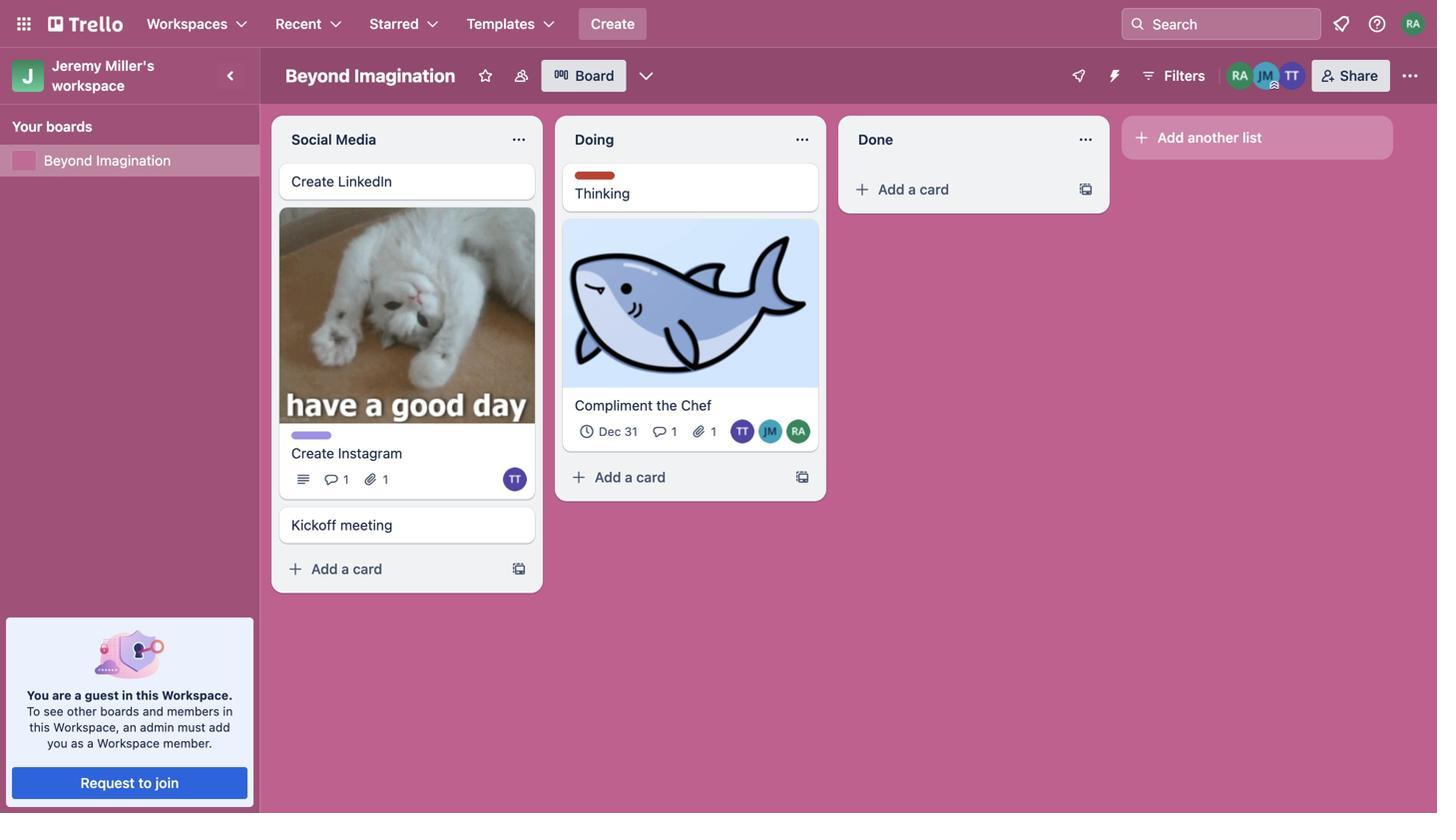 Task type: describe. For each thing, give the bounding box(es) containing it.
done
[[859, 131, 894, 148]]

social
[[292, 131, 332, 148]]

templates button
[[455, 8, 567, 40]]

media
[[336, 131, 377, 148]]

beyond inside board name text box
[[286, 65, 350, 86]]

your
[[12, 118, 42, 135]]

request to join
[[81, 775, 179, 792]]

1 horizontal spatial terry turtle (terryturtle) image
[[1279, 62, 1307, 90]]

31
[[625, 425, 638, 439]]

color: bold red, title: "thoughts" element
[[575, 172, 630, 187]]

other
[[67, 705, 97, 719]]

compliment the chef
[[575, 398, 712, 414]]

this member is an admin of this board. image
[[1271, 81, 1280, 90]]

automation image
[[1099, 60, 1127, 88]]

share
[[1340, 67, 1379, 84]]

power ups image
[[1071, 68, 1087, 84]]

your boards
[[12, 118, 93, 135]]

your boards with 1 items element
[[12, 115, 238, 139]]

1 horizontal spatial jeremy miller (jeremymiller198) image
[[1253, 62, 1281, 90]]

you
[[47, 737, 68, 751]]

1 vertical spatial beyond imagination
[[44, 152, 171, 169]]

create instagram
[[292, 445, 402, 462]]

instagram
[[338, 445, 402, 462]]

card for doing
[[636, 469, 666, 486]]

recent
[[276, 15, 322, 32]]

workspaces button
[[135, 8, 260, 40]]

chef
[[681, 398, 712, 414]]

0 vertical spatial boards
[[46, 118, 93, 135]]

add another list button
[[1122, 116, 1394, 160]]

as
[[71, 737, 84, 751]]

another
[[1188, 129, 1239, 146]]

color: purple, title: none image
[[292, 432, 331, 440]]

primary element
[[0, 0, 1438, 48]]

jeremy miller's workspace
[[52, 57, 158, 94]]

0 horizontal spatial this
[[29, 721, 50, 735]]

compliment the chef link
[[575, 396, 807, 416]]

meeting
[[340, 517, 393, 534]]

Done text field
[[847, 124, 1066, 156]]

2 horizontal spatial add a card
[[879, 181, 949, 198]]

see
[[44, 705, 64, 719]]

add a card button for social media
[[280, 553, 503, 585]]

imagination inside board name text box
[[354, 65, 456, 86]]

create linkedin link
[[292, 172, 523, 192]]

search image
[[1130, 16, 1146, 32]]

0 horizontal spatial imagination
[[96, 152, 171, 169]]

request to join button
[[12, 768, 247, 800]]

0 notifications image
[[1330, 12, 1354, 36]]

add another list
[[1158, 129, 1263, 146]]

a down the 31
[[625, 469, 633, 486]]

compliment
[[575, 398, 653, 414]]

social media
[[292, 131, 377, 148]]

1 horizontal spatial ruby anderson (rubyanderson7) image
[[1402, 12, 1426, 36]]

back to home image
[[48, 8, 123, 40]]

thoughts
[[575, 173, 630, 187]]

create from template… image for social media
[[511, 561, 527, 577]]

0 horizontal spatial terry turtle (terryturtle) image
[[731, 420, 755, 444]]

doing
[[575, 131, 614, 148]]

create instagram link
[[292, 444, 523, 464]]

add for topmost the 'add a card' button
[[879, 181, 905, 198]]

miller's
[[105, 57, 154, 74]]

add a card for doing
[[595, 469, 666, 486]]

1 horizontal spatial this
[[136, 689, 159, 703]]

add a card button for doing
[[563, 462, 787, 494]]

filters
[[1165, 67, 1206, 84]]

thinking link
[[575, 184, 807, 204]]

card for social media
[[353, 561, 382, 577]]

j
[[22, 64, 34, 87]]

jeremy
[[52, 57, 102, 74]]

member.
[[163, 737, 212, 751]]

terry turtle (terryturtle) image
[[503, 468, 527, 492]]

filters button
[[1135, 60, 1212, 92]]

add
[[209, 721, 230, 735]]

to
[[27, 705, 40, 719]]

create for create instagram
[[292, 445, 334, 462]]

create for create
[[591, 15, 635, 32]]

list
[[1243, 129, 1263, 146]]

a right as
[[87, 737, 94, 751]]

recent button
[[264, 8, 354, 40]]

workspace,
[[53, 721, 120, 735]]



Task type: locate. For each thing, give the bounding box(es) containing it.
1 vertical spatial create
[[292, 173, 334, 190]]

to
[[138, 775, 152, 792]]

2 horizontal spatial create from template… image
[[1078, 182, 1094, 198]]

a down done text field on the right
[[909, 181, 916, 198]]

1 horizontal spatial create from template… image
[[795, 470, 811, 486]]

card down the 31
[[636, 469, 666, 486]]

starred
[[370, 15, 419, 32]]

thinking
[[575, 185, 630, 202]]

0 horizontal spatial create from template… image
[[511, 561, 527, 577]]

add
[[1158, 129, 1184, 146], [879, 181, 905, 198], [595, 469, 621, 486], [311, 561, 338, 577]]

imagination
[[354, 65, 456, 86], [96, 152, 171, 169]]

1 down the
[[672, 425, 677, 439]]

0 horizontal spatial beyond imagination
[[44, 152, 171, 169]]

terry turtle (terryturtle) image left ruby anderson (rubyanderson7) icon
[[731, 420, 755, 444]]

2 horizontal spatial card
[[920, 181, 949, 198]]

add a card down the 31
[[595, 469, 666, 486]]

add a card button
[[847, 174, 1070, 206], [563, 462, 787, 494], [280, 553, 503, 585]]

0 horizontal spatial jeremy miller (jeremymiller198) image
[[759, 420, 783, 444]]

imagination down your boards with 1 items element
[[96, 152, 171, 169]]

1 vertical spatial jeremy miller (jeremymiller198) image
[[759, 420, 783, 444]]

workspaces
[[147, 15, 228, 32]]

0 vertical spatial in
[[122, 689, 133, 703]]

0 vertical spatial beyond imagination
[[286, 65, 456, 86]]

1 down chef at the left of the page
[[711, 425, 717, 439]]

workspace visible image
[[514, 68, 530, 84]]

0 horizontal spatial add a card
[[311, 561, 382, 577]]

create from template… image
[[1078, 182, 1094, 198], [795, 470, 811, 486], [511, 561, 527, 577]]

in up the add
[[223, 705, 233, 719]]

imagination down starred dropdown button
[[354, 65, 456, 86]]

0 horizontal spatial card
[[353, 561, 382, 577]]

create inside button
[[591, 15, 635, 32]]

beyond imagination down the starred
[[286, 65, 456, 86]]

0 vertical spatial imagination
[[354, 65, 456, 86]]

show menu image
[[1401, 66, 1421, 86]]

0 vertical spatial create
[[591, 15, 635, 32]]

beyond imagination inside board name text box
[[286, 65, 456, 86]]

a right 'are'
[[75, 689, 82, 703]]

create up board
[[591, 15, 635, 32]]

ruby anderson (rubyanderson7) image
[[787, 420, 811, 444]]

beyond down your boards
[[44, 152, 92, 169]]

0 horizontal spatial boards
[[46, 118, 93, 135]]

card
[[920, 181, 949, 198], [636, 469, 666, 486], [353, 561, 382, 577]]

2 vertical spatial add a card
[[311, 561, 382, 577]]

2 vertical spatial card
[[353, 561, 382, 577]]

templates
[[467, 15, 535, 32]]

1 vertical spatial this
[[29, 721, 50, 735]]

1 down instagram
[[383, 473, 388, 487]]

guest
[[85, 689, 119, 703]]

0 vertical spatial card
[[920, 181, 949, 198]]

0 vertical spatial ruby anderson (rubyanderson7) image
[[1402, 12, 1426, 36]]

1 vertical spatial create from template… image
[[795, 470, 811, 486]]

boards right the your
[[46, 118, 93, 135]]

kickoff
[[292, 517, 337, 534]]

0 vertical spatial terry turtle (terryturtle) image
[[1279, 62, 1307, 90]]

this down to
[[29, 721, 50, 735]]

starred button
[[358, 8, 451, 40]]

add down the dec 31 checkbox
[[595, 469, 621, 486]]

0 vertical spatial beyond
[[286, 65, 350, 86]]

create from template… image for doing
[[795, 470, 811, 486]]

2 horizontal spatial add a card button
[[847, 174, 1070, 206]]

1 vertical spatial add a card
[[595, 469, 666, 486]]

linkedin
[[338, 173, 392, 190]]

0 horizontal spatial add a card button
[[280, 553, 503, 585]]

a down kickoff meeting
[[342, 561, 349, 577]]

add a card
[[879, 181, 949, 198], [595, 469, 666, 486], [311, 561, 382, 577]]

and
[[143, 705, 164, 719]]

join
[[155, 775, 179, 792]]

an
[[123, 721, 137, 735]]

add a card button down the 31
[[563, 462, 787, 494]]

1 horizontal spatial in
[[223, 705, 233, 719]]

1 vertical spatial add a card button
[[563, 462, 787, 494]]

dec 31
[[599, 425, 638, 439]]

workspace navigation collapse icon image
[[218, 62, 246, 90]]

dec
[[599, 425, 621, 439]]

1 vertical spatial in
[[223, 705, 233, 719]]

workspace.
[[162, 689, 233, 703]]

create for create linkedin
[[292, 173, 334, 190]]

jeremy miller (jeremymiller198) image left ruby anderson (rubyanderson7) icon
[[759, 420, 783, 444]]

add a card button down kickoff meeting link
[[280, 553, 503, 585]]

2 vertical spatial create
[[292, 445, 334, 462]]

card down done text field on the right
[[920, 181, 949, 198]]

jeremy miller (jeremymiller198) image down search field
[[1253, 62, 1281, 90]]

beyond imagination link
[[44, 151, 248, 171]]

this up and
[[136, 689, 159, 703]]

0 vertical spatial create from template… image
[[1078, 182, 1094, 198]]

you are a guest in this workspace. to see other boards and members in this workspace, an admin must add you as a workspace member.
[[27, 689, 233, 751]]

0 vertical spatial this
[[136, 689, 159, 703]]

boards up an
[[100, 705, 139, 719]]

create linkedin
[[292, 173, 392, 190]]

create button
[[579, 8, 647, 40]]

open information menu image
[[1368, 14, 1388, 34]]

1 horizontal spatial add a card
[[595, 469, 666, 486]]

workspace
[[97, 737, 160, 751]]

beyond imagination
[[286, 65, 456, 86], [44, 152, 171, 169]]

1 vertical spatial card
[[636, 469, 666, 486]]

0 vertical spatial add a card
[[879, 181, 949, 198]]

1 horizontal spatial beyond imagination
[[286, 65, 456, 86]]

this
[[136, 689, 159, 703], [29, 721, 50, 735]]

1 horizontal spatial card
[[636, 469, 666, 486]]

0 vertical spatial jeremy miller (jeremymiller198) image
[[1253, 62, 1281, 90]]

board
[[575, 67, 615, 84]]

a
[[909, 181, 916, 198], [625, 469, 633, 486], [342, 561, 349, 577], [75, 689, 82, 703], [87, 737, 94, 751]]

1 horizontal spatial beyond
[[286, 65, 350, 86]]

1 horizontal spatial imagination
[[354, 65, 456, 86]]

must
[[178, 721, 206, 735]]

members
[[167, 705, 220, 719]]

are
[[52, 689, 71, 703]]

you
[[27, 689, 49, 703]]

share button
[[1313, 60, 1391, 92]]

star or unstar board image
[[478, 68, 494, 84]]

boards inside you are a guest in this workspace. to see other boards and members in this workspace, an admin must add you as a workspace member.
[[100, 705, 139, 719]]

in right guest in the bottom left of the page
[[122, 689, 133, 703]]

0 horizontal spatial in
[[122, 689, 133, 703]]

2 vertical spatial add a card button
[[280, 553, 503, 585]]

beyond imagination down your boards with 1 items element
[[44, 152, 171, 169]]

add a card button down done text field on the right
[[847, 174, 1070, 206]]

add left another
[[1158, 129, 1184, 146]]

1 down create instagram
[[343, 473, 349, 487]]

0 horizontal spatial ruby anderson (rubyanderson7) image
[[1227, 62, 1255, 90]]

admin
[[140, 721, 174, 735]]

add a card down kickoff meeting
[[311, 561, 382, 577]]

1 horizontal spatial add a card button
[[563, 462, 787, 494]]

card down meeting at the bottom of the page
[[353, 561, 382, 577]]

1 vertical spatial boards
[[100, 705, 139, 719]]

jeremy miller (jeremymiller198) image
[[1253, 62, 1281, 90], [759, 420, 783, 444]]

kickoff meeting
[[292, 517, 393, 534]]

1 vertical spatial beyond
[[44, 152, 92, 169]]

workspace
[[52, 77, 125, 94]]

create down social
[[292, 173, 334, 190]]

ruby anderson (rubyanderson7) image
[[1402, 12, 1426, 36], [1227, 62, 1255, 90]]

1 vertical spatial ruby anderson (rubyanderson7) image
[[1227, 62, 1255, 90]]

in
[[122, 689, 133, 703], [223, 705, 233, 719]]

add a card for social media
[[311, 561, 382, 577]]

add for the 'add a card' button for social media
[[311, 561, 338, 577]]

create down color: purple, title: none icon
[[292, 445, 334, 462]]

request
[[81, 775, 135, 792]]

1 vertical spatial imagination
[[96, 152, 171, 169]]

add down 'done' at the right
[[879, 181, 905, 198]]

thoughts thinking
[[575, 173, 630, 202]]

Search field
[[1146, 9, 1321, 39]]

add for add another list 'button'
[[1158, 129, 1184, 146]]

2 vertical spatial create from template… image
[[511, 561, 527, 577]]

ruby anderson (rubyanderson7) image right open information menu icon
[[1402, 12, 1426, 36]]

the
[[657, 398, 677, 414]]

boards
[[46, 118, 93, 135], [100, 705, 139, 719]]

terry turtle (terryturtle) image
[[1279, 62, 1307, 90], [731, 420, 755, 444]]

kickoff meeting link
[[292, 516, 523, 536]]

create
[[591, 15, 635, 32], [292, 173, 334, 190], [292, 445, 334, 462]]

add a card down 'done' at the right
[[879, 181, 949, 198]]

customize views image
[[637, 66, 657, 86]]

beyond down the recent dropdown button
[[286, 65, 350, 86]]

0 vertical spatial add a card button
[[847, 174, 1070, 206]]

add for the 'add a card' button corresponding to doing
[[595, 469, 621, 486]]

beyond
[[286, 65, 350, 86], [44, 152, 92, 169]]

0 horizontal spatial beyond
[[44, 152, 92, 169]]

1
[[672, 425, 677, 439], [711, 425, 717, 439], [343, 473, 349, 487], [383, 473, 388, 487]]

add down kickoff
[[311, 561, 338, 577]]

Doing text field
[[563, 124, 783, 156]]

Social Media text field
[[280, 124, 499, 156]]

Board name text field
[[276, 60, 466, 92]]

1 vertical spatial terry turtle (terryturtle) image
[[731, 420, 755, 444]]

board link
[[542, 60, 627, 92]]

Dec 31 checkbox
[[575, 420, 644, 444]]

1 horizontal spatial boards
[[100, 705, 139, 719]]

ruby anderson (rubyanderson7) image left this member is an admin of this board. icon
[[1227, 62, 1255, 90]]

terry turtle (terryturtle) image left share button
[[1279, 62, 1307, 90]]

add inside 'button'
[[1158, 129, 1184, 146]]



Task type: vqa. For each thing, say whether or not it's contained in the screenshot.
Create BUTTON
yes



